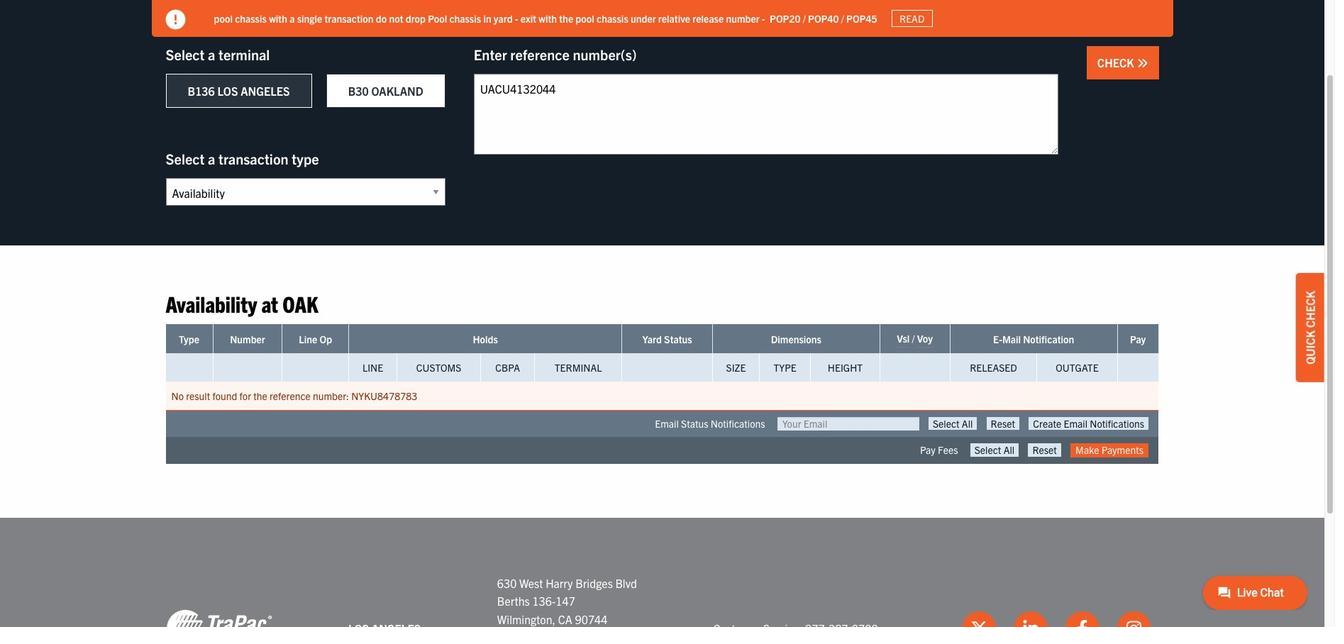 Task type: vqa. For each thing, say whether or not it's contained in the screenshot.
the right reference
yes



Task type: locate. For each thing, give the bounding box(es) containing it.
0 horizontal spatial /
[[803, 12, 806, 25]]

make payments
[[1076, 444, 1144, 457]]

1 vertical spatial line
[[363, 361, 383, 374]]

reference down pool chassis with a single transaction  do not drop pool chassis in yard -  exit with the pool chassis under relative release number -  pop20 / pop40 / pop45
[[510, 45, 570, 63]]

select for select a terminal
[[166, 45, 205, 63]]

pop45
[[847, 12, 877, 25]]

with right exit
[[539, 12, 557, 25]]

1 horizontal spatial line
[[363, 361, 383, 374]]

2 horizontal spatial chassis
[[597, 12, 629, 25]]

quick check link
[[1296, 273, 1325, 382]]

the
[[559, 12, 573, 25], [253, 390, 267, 403]]

with left single
[[269, 12, 287, 25]]

height
[[828, 361, 863, 374]]

check inside check button
[[1098, 55, 1137, 70]]

vsl
[[897, 332, 910, 345]]

select down b136
[[166, 150, 205, 167]]

1 vertical spatial status
[[681, 418, 709, 430]]

number
[[726, 12, 760, 25]]

type down dimensions
[[774, 361, 797, 374]]

0 vertical spatial status
[[664, 333, 692, 346]]

/ left pop45
[[841, 12, 844, 25]]

status
[[664, 333, 692, 346], [681, 418, 709, 430]]

1 vertical spatial a
[[208, 45, 215, 63]]

0 vertical spatial line
[[299, 333, 317, 346]]

reference
[[510, 45, 570, 63], [270, 390, 311, 403]]

0 vertical spatial transaction
[[325, 12, 374, 25]]

status right yard
[[664, 333, 692, 346]]

vsl / voy
[[897, 332, 933, 345]]

a left single
[[290, 12, 295, 25]]

email status notifications
[[655, 418, 765, 430]]

west
[[519, 576, 543, 590]]

0 vertical spatial reference
[[510, 45, 570, 63]]

- left exit
[[515, 12, 518, 25]]

select for select a transaction type
[[166, 150, 205, 167]]

los
[[217, 84, 238, 98]]

in
[[483, 12, 492, 25]]

2 pool from the left
[[576, 12, 595, 25]]

2 with from the left
[[539, 12, 557, 25]]

number:
[[313, 390, 349, 403]]

1 vertical spatial select
[[166, 150, 205, 167]]

1 select from the top
[[166, 45, 205, 63]]

the up enter reference number(s)
[[559, 12, 573, 25]]

email
[[655, 418, 679, 430]]

1 horizontal spatial -
[[762, 12, 765, 25]]

no
[[171, 390, 184, 403]]

0 vertical spatial the
[[559, 12, 573, 25]]

transaction left type
[[219, 150, 289, 167]]

0 vertical spatial type
[[179, 333, 199, 346]]

mail
[[1003, 333, 1021, 346]]

type
[[292, 150, 319, 167]]

found
[[212, 390, 237, 403]]

chassis up terminal
[[235, 12, 267, 25]]

a
[[290, 12, 295, 25], [208, 45, 215, 63], [208, 150, 215, 167]]

chassis left under
[[597, 12, 629, 25]]

/
[[803, 12, 806, 25], [841, 12, 844, 25], [912, 332, 915, 345]]

0 horizontal spatial check
[[1098, 55, 1137, 70]]

released
[[970, 361, 1017, 374]]

b30 oakland
[[348, 84, 423, 98]]

no result found for the reference number: nyku8478783
[[171, 390, 417, 403]]

a left terminal
[[208, 45, 215, 63]]

transaction left do at the top left of the page
[[325, 12, 374, 25]]

1 horizontal spatial with
[[539, 12, 557, 25]]

footer
[[0, 518, 1325, 627]]

2 - from the left
[[762, 12, 765, 25]]

voy
[[917, 332, 933, 345]]

1 horizontal spatial check
[[1304, 291, 1318, 328]]

2 vertical spatial a
[[208, 150, 215, 167]]

b30
[[348, 84, 369, 98]]

reference left number:
[[270, 390, 311, 403]]

Your Email email field
[[778, 418, 919, 431]]

-
[[515, 12, 518, 25], [762, 12, 765, 25]]

1 horizontal spatial chassis
[[449, 12, 481, 25]]

oakland
[[371, 84, 423, 98]]

read link
[[892, 10, 933, 27]]

drop
[[406, 12, 426, 25]]

terminal
[[555, 361, 602, 374]]

line left op
[[299, 333, 317, 346]]

check button
[[1087, 46, 1159, 79]]

select
[[166, 45, 205, 63], [166, 150, 205, 167]]

pool up number(s)
[[576, 12, 595, 25]]

pool up "select a terminal"
[[214, 12, 233, 25]]

type
[[179, 333, 199, 346], [774, 361, 797, 374]]

yard
[[494, 12, 513, 25]]

1 vertical spatial transaction
[[219, 150, 289, 167]]

pool
[[428, 12, 447, 25]]

pool
[[214, 12, 233, 25], [576, 12, 595, 25]]

1 horizontal spatial transaction
[[325, 12, 374, 25]]

3 chassis from the left
[[597, 12, 629, 25]]

630 west harry bridges blvd berths 136-147 wilmington, ca 90744
[[497, 576, 637, 626]]

select a transaction type
[[166, 150, 319, 167]]

transaction
[[325, 12, 374, 25], [219, 150, 289, 167]]

0 vertical spatial check
[[1098, 55, 1137, 70]]

line for line
[[363, 361, 383, 374]]

type down availability
[[179, 333, 199, 346]]

2 horizontal spatial /
[[912, 332, 915, 345]]

do
[[376, 12, 387, 25]]

solid image
[[166, 10, 186, 30], [1137, 57, 1148, 69]]

enter
[[474, 45, 507, 63]]

2 select from the top
[[166, 150, 205, 167]]

0 horizontal spatial chassis
[[235, 12, 267, 25]]

line
[[299, 333, 317, 346], [363, 361, 383, 374]]

1 vertical spatial reference
[[270, 390, 311, 403]]

0 vertical spatial pay
[[1130, 333, 1146, 346]]

1 vertical spatial the
[[253, 390, 267, 403]]

0 horizontal spatial the
[[253, 390, 267, 403]]

fees
[[938, 444, 958, 457]]

the right for in the left of the page
[[253, 390, 267, 403]]

136-
[[532, 594, 556, 608]]

chassis left in
[[449, 12, 481, 25]]

0 horizontal spatial pool
[[214, 12, 233, 25]]

/ right the vsl
[[912, 332, 915, 345]]

- right number
[[762, 12, 765, 25]]

1 horizontal spatial pool
[[576, 12, 595, 25]]

None button
[[929, 418, 977, 430], [987, 418, 1020, 430], [1029, 418, 1149, 430], [971, 444, 1019, 457], [1028, 444, 1061, 457], [929, 418, 977, 430], [987, 418, 1020, 430], [1029, 418, 1149, 430], [971, 444, 1019, 457], [1028, 444, 1061, 457]]

a for transaction
[[208, 150, 215, 167]]

chassis
[[235, 12, 267, 25], [449, 12, 481, 25], [597, 12, 629, 25]]

1 horizontal spatial pay
[[1130, 333, 1146, 346]]

0 vertical spatial select
[[166, 45, 205, 63]]

for
[[239, 390, 251, 403]]

0 horizontal spatial with
[[269, 12, 287, 25]]

1 vertical spatial pay
[[920, 444, 936, 457]]

1 horizontal spatial /
[[841, 12, 844, 25]]

1 vertical spatial check
[[1304, 291, 1318, 328]]

1 horizontal spatial the
[[559, 12, 573, 25]]

quick
[[1304, 331, 1318, 365]]

1 horizontal spatial type
[[774, 361, 797, 374]]

0 horizontal spatial solid image
[[166, 10, 186, 30]]

bridges
[[576, 576, 613, 590]]

0 horizontal spatial line
[[299, 333, 317, 346]]

oak
[[283, 290, 318, 317]]

status for yard
[[664, 333, 692, 346]]

status right email
[[681, 418, 709, 430]]

a down b136
[[208, 150, 215, 167]]

1 horizontal spatial solid image
[[1137, 57, 1148, 69]]

1 with from the left
[[269, 12, 287, 25]]

customs
[[416, 361, 461, 374]]

1 vertical spatial type
[[774, 361, 797, 374]]

release
[[693, 12, 724, 25]]

1 vertical spatial solid image
[[1137, 57, 1148, 69]]

0 horizontal spatial -
[[515, 12, 518, 25]]

make payments link
[[1071, 444, 1149, 457]]

result
[[186, 390, 210, 403]]

/ left pop40
[[803, 12, 806, 25]]

solid image inside check button
[[1137, 57, 1148, 69]]

select up b136
[[166, 45, 205, 63]]

check
[[1098, 55, 1137, 70], [1304, 291, 1318, 328]]

check inside quick check link
[[1304, 291, 1318, 328]]

line up 'nyku8478783'
[[363, 361, 383, 374]]

notifications
[[711, 418, 765, 430]]

0 horizontal spatial pay
[[920, 444, 936, 457]]



Task type: describe. For each thing, give the bounding box(es) containing it.
line for line op
[[299, 333, 317, 346]]

op
[[320, 333, 332, 346]]

not
[[389, 12, 403, 25]]

0 vertical spatial a
[[290, 12, 295, 25]]

quick check
[[1304, 291, 1318, 365]]

dimensions
[[771, 333, 822, 346]]

terminal
[[219, 45, 270, 63]]

enter reference number(s)
[[474, 45, 637, 63]]

Enter reference number(s) text field
[[474, 74, 1059, 155]]

at
[[262, 290, 278, 317]]

1 pool from the left
[[214, 12, 233, 25]]

0 horizontal spatial transaction
[[219, 150, 289, 167]]

make
[[1076, 444, 1100, 457]]

2 chassis from the left
[[449, 12, 481, 25]]

pay for pay
[[1130, 333, 1146, 346]]

number
[[230, 333, 265, 346]]

cbpa
[[495, 361, 520, 374]]

availability at oak
[[166, 290, 318, 317]]

pop20
[[770, 12, 801, 25]]

holds
[[473, 333, 498, 346]]

outgate
[[1056, 361, 1099, 374]]

a for terminal
[[208, 45, 215, 63]]

90744
[[575, 612, 608, 626]]

e-
[[993, 333, 1003, 346]]

footer containing 630 west harry bridges blvd
[[0, 518, 1325, 627]]

status for email
[[681, 418, 709, 430]]

yard status
[[643, 333, 692, 346]]

select a terminal
[[166, 45, 270, 63]]

pay for pay fees
[[920, 444, 936, 457]]

size
[[726, 361, 746, 374]]

pool chassis with a single transaction  do not drop pool chassis in yard -  exit with the pool chassis under relative release number -  pop20 / pop40 / pop45
[[214, 12, 877, 25]]

single
[[297, 12, 322, 25]]

b136
[[188, 84, 215, 98]]

read
[[900, 12, 925, 25]]

line op
[[299, 333, 332, 346]]

availability
[[166, 290, 257, 317]]

pay fees
[[920, 444, 958, 457]]

0 horizontal spatial reference
[[270, 390, 311, 403]]

relative
[[658, 12, 690, 25]]

under
[[631, 12, 656, 25]]

0 vertical spatial solid image
[[166, 10, 186, 30]]

1 horizontal spatial reference
[[510, 45, 570, 63]]

147
[[556, 594, 575, 608]]

1 - from the left
[[515, 12, 518, 25]]

yard
[[643, 333, 662, 346]]

nyku8478783
[[351, 390, 417, 403]]

number(s)
[[573, 45, 637, 63]]

exit
[[521, 12, 536, 25]]

payments
[[1102, 444, 1144, 457]]

angeles
[[241, 84, 290, 98]]

0 horizontal spatial type
[[179, 333, 199, 346]]

630
[[497, 576, 517, 590]]

wilmington,
[[497, 612, 556, 626]]

b136 los angeles
[[188, 84, 290, 98]]

ca
[[558, 612, 573, 626]]

e-mail notification
[[993, 333, 1075, 346]]

berths
[[497, 594, 530, 608]]

los angeles image
[[166, 609, 272, 627]]

1 chassis from the left
[[235, 12, 267, 25]]

notification
[[1023, 333, 1075, 346]]

harry
[[546, 576, 573, 590]]

blvd
[[616, 576, 637, 590]]

pop40
[[808, 12, 839, 25]]



